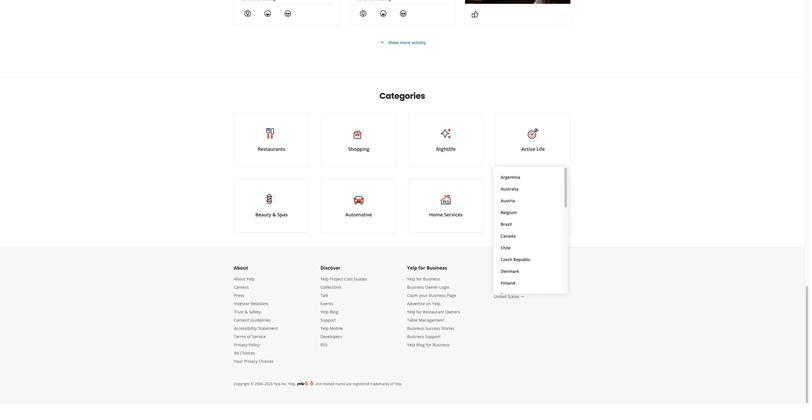 Task type: locate. For each thing, give the bounding box(es) containing it.
privacy down terms
[[234, 343, 247, 348]]

blog up the support link
[[330, 310, 338, 315]]

& left spas at the bottom left
[[273, 212, 276, 218]]

0 vertical spatial choices
[[240, 351, 255, 356]]

0 vertical spatial of
[[247, 334, 251, 340]]

show more activity
[[388, 40, 426, 45]]

1 vertical spatial choices
[[259, 359, 274, 365]]

1 vertical spatial support
[[425, 334, 441, 340]]

content
[[234, 318, 249, 323]]

& inside category navigation section navigation
[[273, 212, 276, 218]]

finland
[[501, 281, 515, 286]]

0 vertical spatial &
[[273, 212, 276, 218]]

0 horizontal spatial 24 useful v2 image
[[244, 10, 251, 17]]

0 vertical spatial privacy
[[234, 343, 247, 348]]

16 chevron down v2 image
[[521, 295, 525, 300]]

1 vertical spatial about
[[234, 277, 245, 282]]

1 vertical spatial blog
[[416, 343, 425, 348]]

finland button
[[498, 278, 559, 290]]

24 cool v2 image
[[284, 10, 291, 17]]

relations
[[251, 301, 268, 307]]

of
[[247, 334, 251, 340], [390, 382, 394, 387]]

yelp burst image
[[310, 381, 314, 386]]

privacy down ad choices link
[[244, 359, 258, 365]]

yelp mobile link
[[320, 326, 343, 332]]

active life
[[521, 146, 545, 153]]

yelp blog link
[[320, 310, 338, 315]]

choices down privacy policy link
[[240, 351, 255, 356]]

2 about from the top
[[234, 277, 245, 282]]

0 horizontal spatial choices
[[240, 351, 255, 356]]

mobile
[[330, 326, 343, 332]]

about up about yelp "link"
[[234, 265, 248, 272]]

of inside "about yelp careers press investor relations trust & safety content guidelines accessibility statement terms of service privacy policy ad choices your privacy choices"
[[247, 334, 251, 340]]

careers link
[[234, 285, 249, 290]]

1 about from the top
[[234, 265, 248, 272]]

2004–2023
[[255, 382, 273, 387]]

1 horizontal spatial &
[[273, 212, 276, 218]]

accessibility
[[234, 326, 257, 332]]

0 vertical spatial support
[[320, 318, 336, 323]]

accessibility statement link
[[234, 326, 278, 332]]

about
[[234, 265, 248, 272], [234, 277, 245, 282]]

yelp for business
[[407, 265, 447, 272]]

business up "owner"
[[423, 277, 440, 282]]

about yelp link
[[234, 277, 255, 282]]

countries
[[494, 285, 517, 292]]

yelp,
[[288, 382, 296, 387]]

restaurants link
[[234, 113, 309, 167]]

advertise on yelp link
[[407, 301, 440, 307]]

1 24 useful v2 image from the left
[[244, 10, 251, 17]]

support down yelp blog link
[[320, 318, 336, 323]]

nightlife
[[436, 146, 456, 153]]

show
[[388, 40, 399, 45]]

about yelp careers press investor relations trust & safety content guidelines accessibility statement terms of service privacy policy ad choices your privacy choices
[[234, 277, 278, 365]]

about inside "about yelp careers press investor relations trust & safety content guidelines accessibility statement terms of service privacy policy ad choices your privacy choices"
[[234, 277, 245, 282]]

czech republic button
[[498, 254, 559, 266]]

inc.
[[281, 382, 287, 387]]

1 horizontal spatial blog
[[416, 343, 425, 348]]

24 cool v2 image
[[400, 10, 407, 17]]

shopping link
[[321, 113, 396, 167]]

guides
[[354, 277, 367, 282]]

business
[[427, 265, 447, 272], [423, 277, 440, 282], [407, 285, 424, 290], [429, 293, 446, 299], [407, 326, 424, 332], [407, 334, 424, 340], [433, 343, 449, 348]]

your
[[234, 359, 243, 365]]

your privacy choices link
[[234, 359, 274, 365]]

owner
[[425, 285, 438, 290]]

choices down policy
[[259, 359, 274, 365]]

about for about
[[234, 265, 248, 272]]

yelp down business support link at right
[[407, 343, 415, 348]]

are
[[346, 382, 352, 387]]

policy
[[249, 343, 260, 348]]

page
[[447, 293, 456, 299]]

for up yelp for business link
[[418, 265, 425, 272]]

yelp up collections link
[[320, 277, 329, 282]]

& right "trust"
[[245, 310, 248, 315]]

0 horizontal spatial &
[[245, 310, 248, 315]]

1 vertical spatial &
[[245, 310, 248, 315]]

france button
[[498, 290, 559, 301]]

0 horizontal spatial support
[[320, 318, 336, 323]]

blog down business support link at right
[[416, 343, 425, 348]]

blog inside yelp for business business owner login claim your business page advertise on yelp yelp for restaurant owners table management business success stories business support yelp blog for business
[[416, 343, 425, 348]]

yelp up table
[[407, 310, 415, 315]]

about up the careers link
[[234, 277, 245, 282]]

yelp for business link
[[407, 277, 440, 282]]

1 horizontal spatial 24 useful v2 image
[[360, 10, 367, 17]]

0 horizontal spatial of
[[247, 334, 251, 340]]

trust
[[234, 310, 244, 315]]

24 useful v2 image left 24 funny v2 icon
[[360, 10, 367, 17]]

austria
[[501, 198, 515, 204]]

24 funny v2 image
[[380, 10, 387, 17]]

0 horizontal spatial blog
[[330, 310, 338, 315]]

yelp left inc.
[[273, 382, 281, 387]]

of up privacy policy link
[[247, 334, 251, 340]]

support
[[320, 318, 336, 323], [425, 334, 441, 340]]

copyright
[[234, 382, 250, 387]]

support link
[[320, 318, 336, 323]]

table
[[407, 318, 418, 323]]

discover
[[320, 265, 341, 272]]

chile
[[501, 245, 511, 251]]

0 vertical spatial blog
[[330, 310, 338, 315]]

trust & safety link
[[234, 310, 261, 315]]

services
[[444, 212, 463, 218]]

automotive
[[345, 212, 372, 218]]

management
[[419, 318, 444, 323]]

support inside yelp for business business owner login claim your business page advertise on yelp yelp for restaurant owners table management business success stories business support yelp blog for business
[[425, 334, 441, 340]]

24 useful v2 image left 24 funny v2 image
[[244, 10, 251, 17]]

support down success
[[425, 334, 441, 340]]

yelp blog for business link
[[407, 343, 449, 348]]

austria button
[[498, 195, 559, 207]]

1 vertical spatial of
[[390, 382, 394, 387]]

shopping
[[348, 146, 369, 153]]

0 vertical spatial about
[[234, 265, 248, 272]]

choices
[[240, 351, 255, 356], [259, 359, 274, 365]]

yelp up the careers link
[[247, 277, 255, 282]]

belgium
[[501, 210, 517, 216]]

1 horizontal spatial support
[[425, 334, 441, 340]]

talk
[[320, 293, 328, 299]]

yelp for business business owner login claim your business page advertise on yelp yelp for restaurant owners table management business success stories business support yelp blog for business
[[407, 277, 460, 348]]

privacy policy link
[[234, 343, 260, 348]]

like feed item image
[[472, 11, 479, 18]]

brazil
[[501, 222, 512, 227]]

of left yelp.
[[390, 382, 394, 387]]

life
[[537, 146, 545, 153]]

guidelines
[[250, 318, 271, 323]]

2 24 useful v2 image from the left
[[360, 10, 367, 17]]

business up yelp for business link
[[427, 265, 447, 272]]

©
[[251, 382, 254, 387]]

united states button
[[494, 294, 525, 300]]

activity
[[412, 40, 426, 45]]

support inside yelp project cost guides collections talk events yelp blog support yelp mobile developers rss
[[320, 318, 336, 323]]

business down stories
[[433, 343, 449, 348]]

1 horizontal spatial choices
[[259, 359, 274, 365]]

and
[[315, 382, 322, 387]]

24 useful v2 image
[[244, 10, 251, 17], [360, 10, 367, 17]]

australia
[[501, 186, 519, 192]]

yelp right on at right
[[432, 301, 440, 307]]

marks
[[335, 382, 345, 387]]

for
[[418, 265, 425, 272], [416, 277, 422, 282], [416, 310, 422, 315], [426, 343, 431, 348]]



Task type: describe. For each thing, give the bounding box(es) containing it.
yelp project cost guides collections talk events yelp blog support yelp mobile developers rss
[[320, 277, 367, 348]]

advertise
[[407, 301, 425, 307]]

for down business support link at right
[[426, 343, 431, 348]]

active life link
[[495, 113, 571, 167]]

brazil button
[[498, 219, 559, 231]]

& inside "about yelp careers press investor relations trust & safety content guidelines accessibility statement terms of service privacy policy ad choices your privacy choices"
[[245, 310, 248, 315]]

,
[[308, 382, 310, 387]]

24 chevron down v2 image
[[379, 39, 386, 46]]

states
[[508, 294, 519, 300]]

united
[[494, 294, 507, 300]]

login
[[439, 285, 450, 290]]

argentina button
[[498, 172, 559, 184]]

press
[[234, 293, 244, 299]]

business up claim
[[407, 285, 424, 290]]

business down "owner"
[[429, 293, 446, 299]]

business owner login link
[[407, 285, 450, 290]]

category navigation section navigation
[[228, 77, 577, 247]]

czech
[[501, 257, 512, 263]]

cost
[[344, 277, 353, 282]]

talk link
[[320, 293, 328, 299]]

business up the yelp blog for business link
[[407, 334, 424, 340]]

investor
[[234, 301, 250, 307]]

collections
[[320, 285, 341, 290]]

project
[[330, 277, 343, 282]]

yelp project cost guides link
[[320, 277, 367, 282]]

beauty & spas link
[[234, 179, 309, 233]]

rss
[[320, 343, 328, 348]]

events
[[320, 301, 333, 307]]

for down advertise
[[416, 310, 422, 315]]

blog inside yelp project cost guides collections talk events yelp blog support yelp mobile developers rss
[[330, 310, 338, 315]]

statement
[[258, 326, 278, 332]]

automotive link
[[321, 179, 396, 233]]

languages
[[494, 265, 519, 272]]

ad choices link
[[234, 351, 255, 356]]

restaurants
[[258, 146, 285, 153]]

yelp logo image
[[297, 381, 308, 387]]

table management link
[[407, 318, 444, 323]]

and related marks are registered trademarks of yelp.
[[314, 382, 402, 387]]

content guidelines link
[[234, 318, 271, 323]]

claim your business page link
[[407, 293, 456, 299]]

registered
[[353, 382, 369, 387]]

yelp up yelp for business link
[[407, 265, 417, 272]]

press link
[[234, 293, 244, 299]]

24 useful v2 image for 24 funny v2 icon
[[360, 10, 367, 17]]

yelp inside "about yelp careers press investor relations trust & safety content guidelines accessibility statement terms of service privacy policy ad choices your privacy choices"
[[247, 277, 255, 282]]

business success stories link
[[407, 326, 454, 332]]

developers link
[[320, 334, 342, 340]]

active
[[521, 146, 535, 153]]

stories
[[441, 326, 454, 332]]

about for about yelp careers press investor relations trust & safety content guidelines accessibility statement terms of service privacy policy ad choices your privacy choices
[[234, 277, 245, 282]]

business support link
[[407, 334, 441, 340]]

24 funny v2 image
[[264, 10, 271, 17]]

safety
[[249, 310, 261, 315]]

show more activity button
[[379, 39, 426, 46]]

terms
[[234, 334, 246, 340]]

1 vertical spatial privacy
[[244, 359, 258, 365]]

categories
[[380, 90, 425, 102]]

nightlife link
[[408, 113, 484, 167]]

argentina
[[501, 175, 520, 180]]

czech republic
[[501, 257, 531, 263]]

denmark
[[501, 269, 519, 275]]

republic
[[513, 257, 531, 263]]

yelp up claim
[[407, 277, 415, 282]]

united states
[[494, 294, 519, 300]]

yelp down the support link
[[320, 326, 329, 332]]

yelp.
[[394, 382, 402, 387]]

related
[[322, 382, 334, 387]]

claim
[[407, 293, 418, 299]]

more
[[400, 40, 411, 45]]

owners
[[445, 310, 460, 315]]

beauty
[[255, 212, 271, 218]]

copyright © 2004–2023 yelp inc. yelp,
[[234, 382, 296, 387]]

events link
[[320, 301, 333, 307]]

24 useful v2 image for 24 funny v2 image
[[244, 10, 251, 17]]

yelp down events
[[320, 310, 329, 315]]

yelp for restaurant owners link
[[407, 310, 460, 315]]

for up the 'business owner login' link
[[416, 277, 422, 282]]

investor relations link
[[234, 301, 268, 307]]

beauty & spas
[[255, 212, 288, 218]]

home services link
[[408, 179, 484, 233]]

explore recent activity section section
[[229, 0, 576, 77]]

trademarks
[[370, 382, 389, 387]]

developers
[[320, 334, 342, 340]]

france
[[501, 292, 514, 298]]

canada button
[[498, 231, 559, 242]]

service
[[252, 334, 266, 340]]

terms of service link
[[234, 334, 266, 340]]

1 horizontal spatial of
[[390, 382, 394, 387]]

business down table
[[407, 326, 424, 332]]

denmark button
[[498, 266, 559, 278]]



Task type: vqa. For each thing, say whether or not it's contained in the screenshot.
Terms Of Service link
yes



